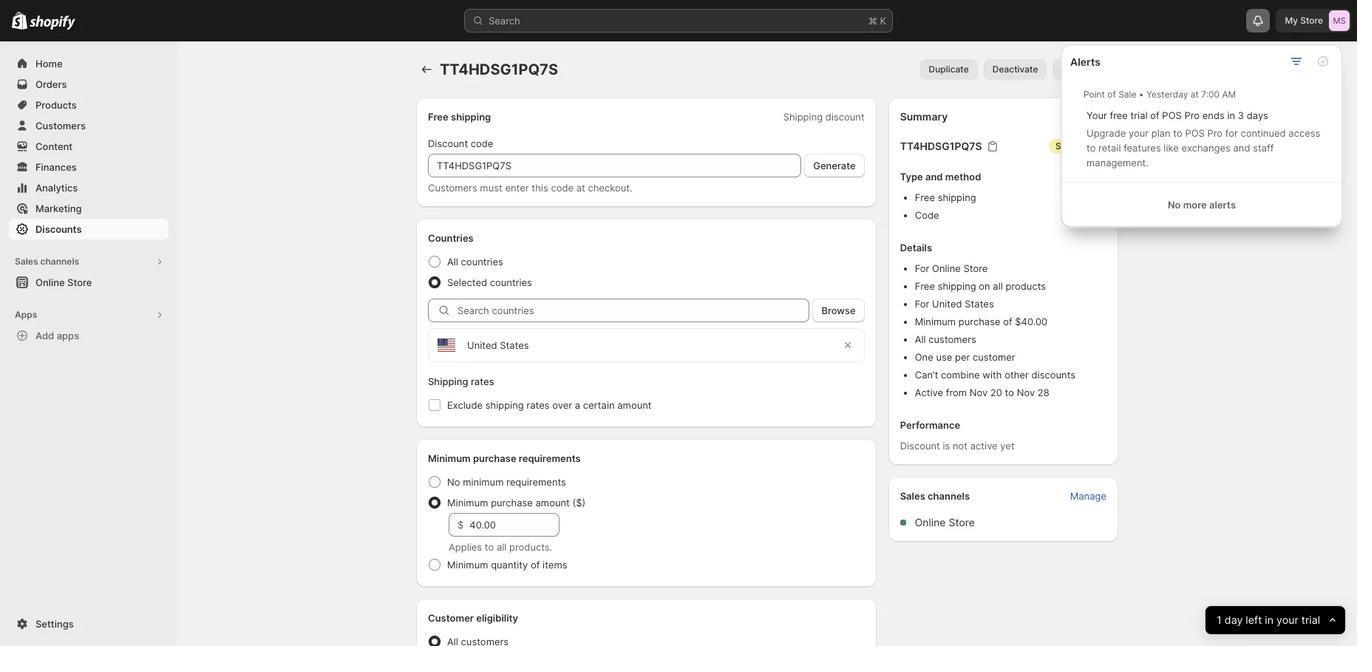 Task type: describe. For each thing, give the bounding box(es) containing it.
retail
[[1099, 142, 1121, 154]]

customers for customers must enter this code at checkout.
[[428, 182, 477, 194]]

yesterday
[[1147, 89, 1189, 100]]

sales inside button
[[15, 256, 38, 267]]

0 vertical spatial rates
[[471, 376, 494, 387]]

1 vertical spatial rates
[[527, 399, 550, 411]]

requirements for no minimum requirements
[[507, 476, 566, 488]]

summary
[[900, 110, 948, 123]]

products link
[[9, 95, 169, 115]]

items
[[543, 559, 568, 571]]

orders link
[[9, 74, 169, 95]]

orders
[[35, 78, 67, 90]]

type
[[900, 171, 923, 183]]

one
[[915, 351, 934, 363]]

2 nov from the left
[[1017, 387, 1035, 399]]

discounts link
[[9, 219, 169, 240]]

apps
[[15, 309, 37, 320]]

online store button
[[0, 272, 177, 293]]

$
[[458, 519, 464, 531]]

0 horizontal spatial united
[[467, 339, 497, 351]]

marketing link
[[9, 198, 169, 219]]

use
[[936, 351, 953, 363]]

selected
[[447, 277, 487, 288]]

($)
[[573, 497, 586, 509]]

shipping for free shipping code
[[938, 192, 977, 203]]

deactivate
[[993, 64, 1039, 75]]

1 horizontal spatial pro
[[1208, 127, 1223, 139]]

scheduled
[[1056, 140, 1101, 152]]

at for yesterday
[[1191, 89, 1199, 100]]

online store inside 'link'
[[35, 277, 92, 288]]

left
[[1246, 613, 1262, 627]]

no for no minimum requirements
[[447, 476, 460, 488]]

products
[[1006, 280, 1046, 292]]

products.
[[509, 541, 553, 553]]

add apps button
[[9, 325, 169, 346]]

home
[[35, 58, 63, 70]]

sales channels inside button
[[15, 256, 79, 267]]

1 horizontal spatial pos
[[1186, 127, 1205, 139]]

on
[[979, 280, 991, 292]]

alerts
[[1210, 199, 1236, 211]]

days
[[1247, 109, 1269, 121]]

0 horizontal spatial states
[[500, 339, 529, 351]]

1 day left in your trial
[[1217, 613, 1320, 627]]

1
[[1217, 613, 1222, 627]]

trial inside dropdown button
[[1302, 613, 1320, 627]]

channels inside sales channels button
[[40, 256, 79, 267]]

free shipping
[[428, 111, 491, 123]]

in inside dropdown button
[[1265, 613, 1274, 627]]

exchanges
[[1182, 142, 1231, 154]]

free for free shipping code
[[915, 192, 935, 203]]

$ text field
[[470, 513, 560, 537]]

to inside for online store free shipping on all products for united states minimum purchase of $40.00 all customers one use per customer can't combine with other discounts active from nov 20 to nov 28
[[1005, 387, 1015, 399]]

0 vertical spatial pos
[[1163, 109, 1182, 121]]

1 vertical spatial tt4hdsg1pq7s
[[900, 140, 982, 152]]

my
[[1286, 15, 1298, 26]]

type and method
[[900, 171, 981, 183]]

home link
[[9, 53, 169, 74]]

and inside your free trial of pos pro ends in 3 days upgrade your plan to pos pro for continued access to retail features like exchanges and staff management.
[[1234, 142, 1251, 154]]

minimum
[[463, 476, 504, 488]]

alerts
[[1071, 55, 1101, 68]]

28
[[1038, 387, 1050, 399]]

1 nov from the left
[[970, 387, 988, 399]]

must
[[480, 182, 503, 194]]

1 for from the top
[[915, 263, 930, 274]]

enter
[[505, 182, 529, 194]]

no minimum requirements
[[447, 476, 566, 488]]

minimum for minimum purchase amount ($)
[[447, 497, 488, 509]]

all countries
[[447, 256, 503, 268]]

minimum purchase amount ($)
[[447, 497, 586, 509]]

discounts
[[35, 223, 82, 235]]

free
[[1110, 109, 1128, 121]]

from
[[946, 387, 967, 399]]

free for free shipping
[[428, 111, 449, 123]]

applies
[[449, 541, 482, 553]]

⌘
[[869, 15, 878, 27]]

ends
[[1203, 109, 1225, 121]]

finances
[[35, 161, 77, 173]]

at for code
[[577, 182, 585, 194]]

shipping rates
[[428, 376, 494, 387]]

store inside online store 'link'
[[67, 277, 92, 288]]

settings
[[35, 618, 74, 630]]

manage
[[1070, 490, 1107, 502]]

1 horizontal spatial shopify image
[[30, 15, 76, 30]]

products
[[35, 99, 77, 111]]

0 vertical spatial tt4hdsg1pq7s
[[440, 61, 558, 78]]

eligibility
[[476, 612, 518, 624]]

shipping for shipping rates
[[428, 376, 468, 387]]

shipping for exclude shipping rates over a certain amount
[[486, 399, 524, 411]]

analytics
[[35, 182, 78, 194]]

2 for from the top
[[915, 298, 930, 310]]

your
[[1087, 109, 1108, 121]]

purchase for amount
[[491, 497, 533, 509]]

my store image
[[1330, 10, 1350, 31]]

generate button
[[805, 154, 865, 177]]

sale
[[1119, 89, 1137, 100]]

no more alerts
[[1168, 199, 1236, 211]]

k
[[880, 15, 887, 27]]

0 vertical spatial amount
[[618, 399, 652, 411]]

this
[[532, 182, 548, 194]]

duplicate link
[[920, 59, 978, 80]]

customers
[[929, 333, 977, 345]]

online inside 'link'
[[35, 277, 65, 288]]

0 horizontal spatial shopify image
[[12, 12, 28, 30]]

day
[[1225, 613, 1243, 627]]

countries for all countries
[[461, 256, 503, 268]]

checkout.
[[588, 182, 633, 194]]

your inside your free trial of pos pro ends in 3 days upgrade your plan to pos pro for continued access to retail features like exchanges and staff management.
[[1129, 127, 1149, 139]]

continued
[[1241, 127, 1286, 139]]

$40.00
[[1015, 316, 1048, 328]]

1 vertical spatial online store
[[915, 516, 975, 529]]

management.
[[1087, 157, 1149, 169]]

marketing
[[35, 203, 82, 214]]

sales channels button
[[9, 251, 169, 272]]

customers must enter this code at checkout.
[[428, 182, 633, 194]]

purchase for requirements
[[473, 453, 517, 464]]

to up like at top
[[1174, 127, 1183, 139]]



Task type: locate. For each thing, give the bounding box(es) containing it.
your up features
[[1129, 127, 1149, 139]]

shipping inside for online store free shipping on all products for united states minimum purchase of $40.00 all customers one use per customer can't combine with other discounts active from nov 20 to nov 28
[[938, 280, 977, 292]]

purchase
[[959, 316, 1001, 328], [473, 453, 517, 464], [491, 497, 533, 509]]

nov
[[970, 387, 988, 399], [1017, 387, 1035, 399]]

0 horizontal spatial sales
[[15, 256, 38, 267]]

1 vertical spatial united
[[467, 339, 497, 351]]

shipping for free shipping
[[451, 111, 491, 123]]

states
[[965, 298, 994, 310], [500, 339, 529, 351]]

1 horizontal spatial sales channels
[[900, 490, 970, 502]]

purchase inside for online store free shipping on all products for united states minimum purchase of $40.00 all customers one use per customer can't combine with other discounts active from nov 20 to nov 28
[[959, 316, 1001, 328]]

1 horizontal spatial trial
[[1302, 613, 1320, 627]]

countries
[[428, 232, 474, 244]]

countries for selected countries
[[490, 277, 532, 288]]

0 vertical spatial discount
[[428, 138, 468, 149]]

1 vertical spatial all
[[915, 333, 926, 345]]

1 vertical spatial shipping
[[428, 376, 468, 387]]

finances link
[[9, 157, 169, 177]]

to
[[1174, 127, 1183, 139], [1087, 142, 1096, 154], [1005, 387, 1015, 399], [485, 541, 494, 553]]

1 horizontal spatial united
[[932, 298, 962, 310]]

1 horizontal spatial discount
[[900, 440, 940, 452]]

minimum for minimum quantity of items
[[447, 559, 488, 571]]

0 horizontal spatial shipping
[[428, 376, 468, 387]]

0 vertical spatial united
[[932, 298, 962, 310]]

point
[[1084, 89, 1105, 100]]

minimum down applies
[[447, 559, 488, 571]]

0 horizontal spatial customers
[[35, 120, 86, 132]]

0 vertical spatial in
[[1228, 109, 1236, 121]]

sales down discount is not active yet
[[900, 490, 926, 502]]

shipping down method
[[938, 192, 977, 203]]

1 vertical spatial online
[[35, 277, 65, 288]]

over
[[553, 399, 572, 411]]

0 horizontal spatial discount
[[428, 138, 468, 149]]

0 horizontal spatial online store
[[35, 277, 92, 288]]

customers down products
[[35, 120, 86, 132]]

shipping up discount code
[[451, 111, 491, 123]]

and down for
[[1234, 142, 1251, 154]]

0 horizontal spatial code
[[471, 138, 494, 149]]

plan
[[1152, 127, 1171, 139]]

1 horizontal spatial sales
[[900, 490, 926, 502]]

1 horizontal spatial your
[[1277, 613, 1299, 627]]

exclude shipping rates over a certain amount
[[447, 399, 652, 411]]

active
[[915, 387, 944, 399]]

0 horizontal spatial all
[[497, 541, 507, 553]]

1 vertical spatial code
[[551, 182, 574, 194]]

browse button
[[813, 299, 865, 322]]

nov left 20
[[970, 387, 988, 399]]

2 vertical spatial online
[[915, 516, 946, 529]]

your free trial of pos pro ends in 3 days upgrade your plan to pos pro for continued access to retail features like exchanges and staff management.
[[1087, 109, 1321, 169]]

access
[[1289, 127, 1321, 139]]

all right on
[[993, 280, 1003, 292]]

0 vertical spatial your
[[1129, 127, 1149, 139]]

0 horizontal spatial all
[[447, 256, 458, 268]]

20
[[991, 387, 1003, 399]]

minimum quantity of items
[[447, 559, 568, 571]]

free down the details
[[915, 280, 935, 292]]

to right 20
[[1005, 387, 1015, 399]]

1 vertical spatial and
[[926, 171, 943, 183]]

of left "sale"
[[1108, 89, 1116, 100]]

requirements up minimum purchase amount ($)
[[507, 476, 566, 488]]

0 vertical spatial for
[[915, 263, 930, 274]]

1 horizontal spatial and
[[1234, 142, 1251, 154]]

performance
[[900, 419, 961, 431]]

add
[[35, 330, 54, 342]]

all
[[447, 256, 458, 268], [915, 333, 926, 345]]

not
[[953, 440, 968, 452]]

0 horizontal spatial pro
[[1185, 109, 1200, 121]]

upgrade
[[1087, 127, 1126, 139]]

1 vertical spatial customers
[[428, 182, 477, 194]]

and right the type at top
[[926, 171, 943, 183]]

customers link
[[9, 115, 169, 136]]

1 horizontal spatial channels
[[928, 490, 970, 502]]

of left the $40.00
[[1004, 316, 1013, 328]]

no left more
[[1168, 199, 1181, 211]]

of up plan
[[1151, 109, 1160, 121]]

channels down the discounts
[[40, 256, 79, 267]]

am
[[1223, 89, 1237, 100]]

sales channels down is at right bottom
[[900, 490, 970, 502]]

for
[[1226, 127, 1238, 139]]

0 vertical spatial all
[[993, 280, 1003, 292]]

0 vertical spatial at
[[1191, 89, 1199, 100]]

0 vertical spatial online
[[932, 263, 961, 274]]

online inside for online store free shipping on all products for united states minimum purchase of $40.00 all customers one use per customer can't combine with other discounts active from nov 20 to nov 28
[[932, 263, 961, 274]]

1 vertical spatial sales channels
[[900, 490, 970, 502]]

discount for discount is not active yet
[[900, 440, 940, 452]]

trial inside your free trial of pos pro ends in 3 days upgrade your plan to pos pro for continued access to retail features like exchanges and staff management.
[[1131, 109, 1148, 121]]

for online store free shipping on all products for united states minimum purchase of $40.00 all customers one use per customer can't combine with other discounts active from nov 20 to nov 28
[[915, 263, 1076, 399]]

0 horizontal spatial your
[[1129, 127, 1149, 139]]

countries up selected countries
[[461, 256, 503, 268]]

minimum up customers
[[915, 316, 956, 328]]

in left 3
[[1228, 109, 1236, 121]]

pro left for
[[1208, 127, 1223, 139]]

discount down free shipping
[[428, 138, 468, 149]]

0 vertical spatial shipping
[[784, 111, 823, 123]]

minimum inside for online store free shipping on all products for united states minimum purchase of $40.00 all customers one use per customer can't combine with other discounts active from nov 20 to nov 28
[[915, 316, 956, 328]]

1 vertical spatial states
[[500, 339, 529, 351]]

sales down the discounts
[[15, 256, 38, 267]]

apps button
[[9, 305, 169, 325]]

1 vertical spatial countries
[[490, 277, 532, 288]]

0 horizontal spatial no
[[447, 476, 460, 488]]

0 vertical spatial purchase
[[959, 316, 1001, 328]]

nov left the 28 in the right bottom of the page
[[1017, 387, 1035, 399]]

0 horizontal spatial in
[[1228, 109, 1236, 121]]

0 horizontal spatial and
[[926, 171, 943, 183]]

1 vertical spatial at
[[577, 182, 585, 194]]

pro
[[1185, 109, 1200, 121], [1208, 127, 1223, 139]]

amount
[[618, 399, 652, 411], [536, 497, 570, 509]]

Search countries text field
[[458, 299, 810, 322]]

a
[[575, 399, 581, 411]]

united inside for online store free shipping on all products for united states minimum purchase of $40.00 all customers one use per customer can't combine with other discounts active from nov 20 to nov 28
[[932, 298, 962, 310]]

staff
[[1253, 142, 1274, 154]]

your inside 1 day left in your trial dropdown button
[[1277, 613, 1299, 627]]

7:00
[[1202, 89, 1220, 100]]

0 vertical spatial free
[[428, 111, 449, 123]]

minimum purchase requirements
[[428, 453, 581, 464]]

trial
[[1131, 109, 1148, 121], [1302, 613, 1320, 627]]

1 horizontal spatial nov
[[1017, 387, 1035, 399]]

1 horizontal spatial amount
[[618, 399, 652, 411]]

0 horizontal spatial sales channels
[[15, 256, 79, 267]]

of down products.
[[531, 559, 540, 571]]

2 vertical spatial free
[[915, 280, 935, 292]]

of inside your free trial of pos pro ends in 3 days upgrade your plan to pos pro for continued access to retail features like exchanges and staff management.
[[1151, 109, 1160, 121]]

0 horizontal spatial amount
[[536, 497, 570, 509]]

customers left must
[[428, 182, 477, 194]]

customer
[[428, 612, 474, 624]]

united
[[932, 298, 962, 310], [467, 339, 497, 351]]

customers for customers
[[35, 120, 86, 132]]

all
[[993, 280, 1003, 292], [497, 541, 507, 553]]

of inside for online store free shipping on all products for united states minimum purchase of $40.00 all customers one use per customer can't combine with other discounts active from nov 20 to nov 28
[[1004, 316, 1013, 328]]

requirements
[[519, 453, 581, 464], [507, 476, 566, 488]]

your
[[1129, 127, 1149, 139], [1277, 613, 1299, 627]]

no for no more alerts
[[1168, 199, 1181, 211]]

0 horizontal spatial rates
[[471, 376, 494, 387]]

free inside for online store free shipping on all products for united states minimum purchase of $40.00 all customers one use per customer can't combine with other discounts active from nov 20 to nov 28
[[915, 280, 935, 292]]

like
[[1164, 142, 1179, 154]]

discount down performance
[[900, 440, 940, 452]]

purchase up customers
[[959, 316, 1001, 328]]

yet
[[1001, 440, 1015, 452]]

online store link
[[9, 272, 169, 293]]

1 horizontal spatial tt4hdsg1pq7s
[[900, 140, 982, 152]]

in inside your free trial of pos pro ends in 3 days upgrade your plan to pos pro for continued access to retail features like exchanges and staff management.
[[1228, 109, 1236, 121]]

0 vertical spatial code
[[471, 138, 494, 149]]

1 horizontal spatial no
[[1168, 199, 1181, 211]]

no left minimum
[[447, 476, 460, 488]]

for
[[915, 263, 930, 274], [915, 298, 930, 310]]

shipping for shipping discount
[[784, 111, 823, 123]]

at left 'checkout.'
[[577, 182, 585, 194]]

0 horizontal spatial pos
[[1163, 109, 1182, 121]]

to right applies
[[485, 541, 494, 553]]

pos
[[1163, 109, 1182, 121], [1186, 127, 1205, 139]]

with
[[983, 369, 1002, 381]]

combine
[[941, 369, 980, 381]]

1 horizontal spatial rates
[[527, 399, 550, 411]]

⌘ k
[[869, 15, 887, 27]]

1 day left in your trial button
[[1206, 606, 1346, 634]]

1 horizontal spatial shipping
[[784, 111, 823, 123]]

requirements up no minimum requirements
[[519, 453, 581, 464]]

search
[[489, 15, 520, 27]]

discount for discount code
[[428, 138, 468, 149]]

pos up exchanges
[[1186, 127, 1205, 139]]

1 horizontal spatial all
[[915, 333, 926, 345]]

1 vertical spatial all
[[497, 541, 507, 553]]

states inside for online store free shipping on all products for united states minimum purchase of $40.00 all customers one use per customer can't combine with other discounts active from nov 20 to nov 28
[[965, 298, 994, 310]]

all up minimum quantity of items
[[497, 541, 507, 553]]

1 horizontal spatial at
[[1191, 89, 1199, 100]]

3
[[1238, 109, 1245, 121]]

amount left the ($)
[[536, 497, 570, 509]]

2 vertical spatial purchase
[[491, 497, 533, 509]]

method
[[946, 171, 981, 183]]

minimum up the $
[[447, 497, 488, 509]]

0 vertical spatial no
[[1168, 199, 1181, 211]]

shipping left on
[[938, 280, 977, 292]]

can't
[[915, 369, 939, 381]]

minimum for minimum purchase requirements
[[428, 453, 471, 464]]

1 horizontal spatial all
[[993, 280, 1003, 292]]

tt4hdsg1pq7s down search
[[440, 61, 558, 78]]

rates left over
[[527, 399, 550, 411]]

1 vertical spatial discount
[[900, 440, 940, 452]]

code down free shipping
[[471, 138, 494, 149]]

countries down the all countries
[[490, 277, 532, 288]]

amount right certain at the bottom of page
[[618, 399, 652, 411]]

free up discount code
[[428, 111, 449, 123]]

1 vertical spatial amount
[[536, 497, 570, 509]]

shipping discount
[[784, 111, 865, 123]]

free up code
[[915, 192, 935, 203]]

united up customers
[[932, 298, 962, 310]]

1 vertical spatial channels
[[928, 490, 970, 502]]

shipping inside the free shipping code
[[938, 192, 977, 203]]

1 vertical spatial pro
[[1208, 127, 1223, 139]]

customers
[[35, 120, 86, 132], [428, 182, 477, 194]]

1 vertical spatial your
[[1277, 613, 1299, 627]]

1 vertical spatial requirements
[[507, 476, 566, 488]]

purchase up minimum
[[473, 453, 517, 464]]

to left retail
[[1087, 142, 1096, 154]]

0 vertical spatial channels
[[40, 256, 79, 267]]

0 horizontal spatial trial
[[1131, 109, 1148, 121]]

requirements for minimum purchase requirements
[[519, 453, 581, 464]]

duplicate
[[929, 64, 969, 75]]

1 vertical spatial trial
[[1302, 613, 1320, 627]]

0 vertical spatial states
[[965, 298, 994, 310]]

0 vertical spatial sales
[[15, 256, 38, 267]]

free shipping code
[[915, 192, 977, 221]]

0 horizontal spatial at
[[577, 182, 585, 194]]

rates up exclude
[[471, 376, 494, 387]]

states down on
[[965, 298, 994, 310]]

for up customers
[[915, 298, 930, 310]]

analytics link
[[9, 177, 169, 198]]

states down selected countries
[[500, 339, 529, 351]]

shipping left discount
[[784, 111, 823, 123]]

0 horizontal spatial tt4hdsg1pq7s
[[440, 61, 558, 78]]

shopify image
[[12, 12, 28, 30], [30, 15, 76, 30]]

free
[[428, 111, 449, 123], [915, 192, 935, 203], [915, 280, 935, 292]]

features
[[1124, 142, 1161, 154]]

discount is not active yet
[[900, 440, 1015, 452]]

details
[[900, 242, 933, 254]]

minimum up minimum
[[428, 453, 471, 464]]

1 vertical spatial sales
[[900, 490, 926, 502]]

countries
[[461, 256, 503, 268], [490, 277, 532, 288]]

customer eligibility
[[428, 612, 518, 624]]

1 horizontal spatial customers
[[428, 182, 477, 194]]

trial right free
[[1131, 109, 1148, 121]]

all up the one
[[915, 333, 926, 345]]

0 vertical spatial sales channels
[[15, 256, 79, 267]]

trial right left
[[1302, 613, 1320, 627]]

0 vertical spatial online store
[[35, 277, 92, 288]]

sales channels down the discounts
[[15, 256, 79, 267]]

all down countries
[[447, 256, 458, 268]]

1 vertical spatial free
[[915, 192, 935, 203]]

at left 7:00
[[1191, 89, 1199, 100]]

0 vertical spatial and
[[1234, 142, 1251, 154]]

quantity
[[491, 559, 528, 571]]

1 horizontal spatial code
[[551, 182, 574, 194]]

store inside for online store free shipping on all products for united states minimum purchase of $40.00 all customers one use per customer can't combine with other discounts active from nov 20 to nov 28
[[964, 263, 988, 274]]

pos up plan
[[1163, 109, 1182, 121]]

shipping right exclude
[[486, 399, 524, 411]]

in right left
[[1265, 613, 1274, 627]]

code
[[915, 209, 939, 221]]

code right this on the top of the page
[[551, 182, 574, 194]]

in
[[1228, 109, 1236, 121], [1265, 613, 1274, 627]]

1 vertical spatial purchase
[[473, 453, 517, 464]]

applies to all products.
[[449, 541, 553, 553]]

for down the details
[[915, 263, 930, 274]]

Discount code text field
[[428, 154, 802, 177]]

purchase down no minimum requirements
[[491, 497, 533, 509]]

0 vertical spatial requirements
[[519, 453, 581, 464]]

content
[[35, 140, 73, 152]]

pro left ends
[[1185, 109, 1200, 121]]

united up shipping rates
[[467, 339, 497, 351]]

0 vertical spatial countries
[[461, 256, 503, 268]]

all inside for online store free shipping on all products for united states minimum purchase of $40.00 all customers one use per customer can't combine with other discounts active from nov 20 to nov 28
[[915, 333, 926, 345]]

0 vertical spatial customers
[[35, 120, 86, 132]]

1 vertical spatial no
[[447, 476, 460, 488]]

tt4hdsg1pq7s up type and method at right
[[900, 140, 982, 152]]

channels down is at right bottom
[[928, 490, 970, 502]]

united states
[[467, 339, 529, 351]]

1 vertical spatial pos
[[1186, 127, 1205, 139]]

free inside the free shipping code
[[915, 192, 935, 203]]

all inside for online store free shipping on all products for united states minimum purchase of $40.00 all customers one use per customer can't combine with other discounts active from nov 20 to nov 28
[[993, 280, 1003, 292]]

settings link
[[9, 614, 169, 634]]

your right left
[[1277, 613, 1299, 627]]

channels
[[40, 256, 79, 267], [928, 490, 970, 502]]

other
[[1005, 369, 1029, 381]]

discounts
[[1032, 369, 1076, 381]]

shipping up exclude
[[428, 376, 468, 387]]

1 vertical spatial in
[[1265, 613, 1274, 627]]

0 horizontal spatial channels
[[40, 256, 79, 267]]



Task type: vqa. For each thing, say whether or not it's contained in the screenshot.
right Nov
yes



